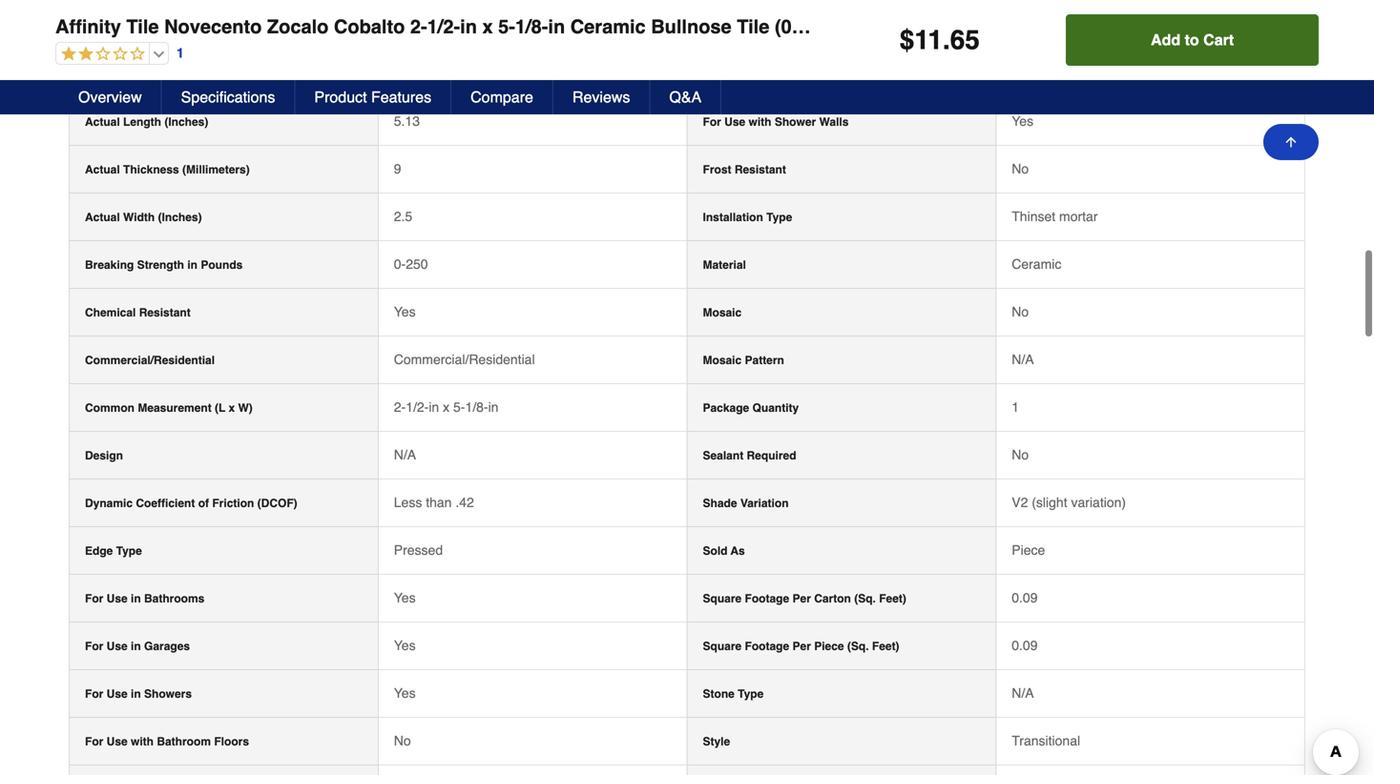 Task type: describe. For each thing, give the bounding box(es) containing it.
0.09 for square footage per carton (sq. feet)
[[1012, 591, 1038, 606]]

use for for use with bathroom floors
[[107, 736, 128, 749]]

pressed
[[394, 543, 443, 558]]

bathrooms
[[144, 593, 205, 606]]

cart
[[1204, 31, 1234, 49]]

type for 2.5
[[767, 211, 792, 224]]

0 vertical spatial 5-
[[498, 16, 515, 38]]

stone
[[703, 688, 735, 701]]

0-250
[[394, 257, 428, 272]]

pattern
[[745, 354, 784, 367]]

actual for 5.13
[[85, 115, 120, 129]]

as
[[731, 545, 745, 558]]

reviews button
[[553, 80, 650, 115]]

0 vertical spatial 1
[[177, 45, 184, 61]]

2.5
[[394, 209, 412, 224]]

for use in garages
[[85, 640, 190, 654]]

less than .42
[[394, 495, 474, 511]]

n/a for yes
[[1012, 686, 1034, 701]]

(millimeters)
[[182, 163, 250, 176]]

design
[[85, 449, 123, 463]]

x for common measurement (l x w)
[[229, 402, 235, 415]]

for for for use with shower walls
[[703, 115, 721, 129]]

notes image
[[79, 24, 94, 39]]

0 horizontal spatial type
[[116, 545, 142, 558]]

actual length (inches)
[[85, 115, 208, 129]]

resistant for chemical resistant
[[139, 306, 191, 320]]

for use with bathroom floors
[[85, 736, 249, 749]]

product features button
[[295, 80, 452, 115]]

1 horizontal spatial commercial/residential
[[394, 352, 535, 367]]

specifications
[[181, 88, 275, 106]]

garages
[[144, 640, 190, 654]]

ft/
[[858, 16, 876, 38]]

compliant
[[113, 68, 169, 81]]

v2
[[1012, 495, 1028, 511]]

use for for use in garages
[[107, 640, 128, 654]]

frost
[[703, 163, 732, 176]]

(l
[[215, 402, 225, 415]]

q&a button
[[650, 80, 722, 115]]

2 vertical spatial with
[[131, 736, 154, 749]]

$ 11 . 65
[[900, 25, 980, 55]]

measurement
[[138, 402, 212, 415]]

1 vertical spatial ceramic
[[1012, 257, 1062, 272]]

v2 (slight variation)
[[1012, 495, 1126, 511]]

for for for use in showers
[[85, 688, 103, 701]]

footage for carton
[[745, 593, 789, 606]]

n/a for commercial/residential
[[1012, 352, 1034, 367]]

.42
[[456, 495, 474, 511]]

(inches) for 5.13
[[164, 115, 208, 129]]

thinset mortar
[[1012, 209, 1098, 224]]

(sq. for carton
[[854, 593, 876, 606]]

width
[[123, 211, 155, 224]]

dynamic
[[85, 497, 133, 511]]

reviews
[[573, 88, 630, 106]]

features inside button
[[371, 88, 431, 106]]

edge
[[85, 545, 113, 558]]

mosaic pattern
[[703, 354, 784, 367]]

resistant for frost resistant
[[735, 163, 786, 176]]

chemical
[[85, 306, 136, 320]]

square for square footage per piece (sq. feet)
[[703, 640, 742, 654]]

for for for use with bathroom floors
[[85, 736, 103, 749]]

x for 2-1/2-in x 5-1/8-in
[[443, 400, 450, 415]]

sealant
[[703, 449, 744, 463]]

bullnose
[[651, 16, 732, 38]]

1 vertical spatial 1/8-
[[465, 400, 488, 415]]

compare
[[471, 88, 533, 106]]

1 vertical spatial 5-
[[453, 400, 465, 415]]

5.13
[[394, 114, 420, 129]]

no for yes
[[1012, 304, 1029, 320]]

common measurement (l x w)
[[85, 402, 253, 415]]

w)
[[238, 402, 253, 415]]

1 horizontal spatial 2-
[[410, 16, 427, 38]]

specifications button
[[162, 80, 295, 115]]

quantity
[[753, 402, 799, 415]]

stone type
[[703, 688, 764, 701]]

65
[[950, 25, 980, 55]]

0 horizontal spatial ceramic
[[570, 16, 646, 38]]

no for no
[[1012, 66, 1029, 81]]

material
[[703, 259, 746, 272]]

package quantity
[[703, 402, 799, 415]]

feet) for square footage per carton (sq. feet)
[[879, 593, 907, 606]]

sealant required
[[703, 449, 796, 463]]

piece)
[[881, 16, 937, 38]]

showers
[[144, 688, 192, 701]]

sold
[[703, 545, 728, 558]]

package
[[703, 402, 749, 415]]

feet) for square footage per piece (sq. feet)
[[872, 640, 900, 654]]

2 tile from the left
[[737, 16, 770, 38]]

affinity tile novecento zocalo cobalto 2-1/2-in x 5-1/8-in ceramic bullnose tile (0.09-sq. ft/ piece)
[[55, 16, 937, 38]]

1 horizontal spatial 1/8-
[[515, 16, 548, 38]]

than
[[426, 495, 452, 511]]

(0.09-
[[775, 16, 825, 38]]

sq.
[[825, 16, 852, 38]]

footage for piece
[[745, 640, 789, 654]]

thickness
[[123, 163, 179, 176]]

zocalo
[[267, 16, 329, 38]]

floors for for use with bathroom floors
[[214, 736, 249, 749]]

novecento
[[164, 16, 262, 38]]

carton
[[814, 593, 851, 606]]

(dcof)
[[257, 497, 297, 511]]

no for n/a
[[1012, 448, 1029, 463]]

(inches) for 2.5
[[158, 211, 202, 224]]

edge type
[[85, 545, 142, 558]]

thinset
[[1012, 209, 1056, 224]]

shower for no
[[775, 68, 816, 81]]



Task type: vqa. For each thing, say whether or not it's contained in the screenshot.
Thinset mortar
yes



Task type: locate. For each thing, give the bounding box(es) containing it.
0 vertical spatial 0.09
[[1012, 591, 1038, 606]]

0 horizontal spatial features
[[108, 23, 163, 38]]

mortar
[[1059, 209, 1098, 224]]

1 actual from the top
[[85, 115, 120, 129]]

footage down 'as'
[[745, 593, 789, 606]]

(sq. for piece
[[847, 640, 869, 654]]

0 vertical spatial (inches)
[[164, 115, 208, 129]]

1 vertical spatial with
[[749, 115, 772, 129]]

breaking
[[85, 259, 134, 272]]

square up stone
[[703, 640, 742, 654]]

style
[[703, 736, 730, 749]]

for for for use in garages
[[85, 640, 103, 654]]

0 vertical spatial floors
[[819, 68, 854, 81]]

for use in bathrooms
[[85, 593, 205, 606]]

ceramic down thinset
[[1012, 257, 1062, 272]]

with left bathroom
[[131, 736, 154, 749]]

overview button
[[59, 80, 162, 115]]

1 vertical spatial footage
[[745, 640, 789, 654]]

(slight
[[1032, 495, 1068, 511]]

1 horizontal spatial tile
[[737, 16, 770, 38]]

for use with shower walls
[[703, 115, 849, 129]]

1 vertical spatial shower
[[775, 115, 816, 129]]

1 vertical spatial resistant
[[139, 306, 191, 320]]

0 vertical spatial (sq.
[[854, 593, 876, 606]]

ceramic
[[570, 16, 646, 38], [1012, 257, 1062, 272]]

actual down overview button
[[85, 115, 120, 129]]

for down edge
[[85, 593, 103, 606]]

type right installation on the right top of the page
[[767, 211, 792, 224]]

product features
[[314, 88, 431, 106]]

actual left "width" on the left top of page
[[85, 211, 120, 224]]

piece down 'v2'
[[1012, 543, 1045, 558]]

feet) right carton
[[879, 593, 907, 606]]

shade variation
[[703, 497, 789, 511]]

(inches) right length
[[164, 115, 208, 129]]

$
[[900, 25, 915, 55]]

11
[[915, 25, 943, 55]]

0 vertical spatial features
[[108, 23, 163, 38]]

length
[[123, 115, 161, 129]]

2 shower from the top
[[775, 115, 816, 129]]

overview
[[78, 88, 142, 106]]

1 vertical spatial 1
[[1012, 400, 1019, 415]]

floors right bathroom
[[214, 736, 249, 749]]

(inches) right "width" on the left top of page
[[158, 211, 202, 224]]

installation
[[703, 211, 763, 224]]

square down sold as
[[703, 593, 742, 606]]

shower down the (0.09-
[[775, 68, 816, 81]]

0.09
[[1012, 591, 1038, 606], [1012, 638, 1038, 654]]

with for yes
[[749, 115, 772, 129]]

features up 5.13
[[371, 88, 431, 106]]

breaking strength in pounds
[[85, 259, 243, 272]]

use left garages
[[107, 640, 128, 654]]

1/2-
[[427, 16, 460, 38], [406, 400, 429, 415]]

arrow up image
[[1284, 135, 1299, 150]]

1 vertical spatial square
[[703, 640, 742, 654]]

square for square footage per carton (sq. feet)
[[703, 593, 742, 606]]

1 vertical spatial 0.09
[[1012, 638, 1038, 654]]

0 horizontal spatial x
[[229, 402, 235, 415]]

1 vertical spatial features
[[371, 88, 431, 106]]

tile left the (0.09-
[[737, 16, 770, 38]]

in
[[460, 16, 477, 38], [548, 16, 565, 38], [187, 259, 198, 272], [429, 400, 439, 415], [488, 400, 499, 415], [131, 593, 141, 606], [131, 640, 141, 654], [131, 688, 141, 701]]

1 mosaic from the top
[[703, 306, 742, 320]]

add to cart
[[1151, 31, 1234, 49]]

of
[[198, 497, 209, 511]]

commercial/residential up '2-1/2-in x 5-1/8-in'
[[394, 352, 535, 367]]

0 vertical spatial 1/2-
[[427, 16, 460, 38]]

0 vertical spatial 1/8-
[[515, 16, 548, 38]]

square footage per carton (sq. feet)
[[703, 593, 907, 606]]

1 horizontal spatial 5-
[[498, 16, 515, 38]]

frost resistant
[[703, 163, 786, 176]]

shade
[[703, 497, 737, 511]]

5-
[[498, 16, 515, 38], [453, 400, 465, 415]]

2 vertical spatial type
[[738, 688, 764, 701]]

0 horizontal spatial floors
[[214, 736, 249, 749]]

0 vertical spatial piece
[[1012, 543, 1045, 558]]

tile up compliant
[[126, 16, 159, 38]]

0 horizontal spatial tile
[[126, 16, 159, 38]]

0 vertical spatial resistant
[[735, 163, 786, 176]]

1 vertical spatial n/a
[[394, 448, 416, 463]]

1 footage from the top
[[745, 593, 789, 606]]

with for no
[[749, 68, 772, 81]]

1 vertical spatial floors
[[214, 736, 249, 749]]

1 horizontal spatial floors
[[819, 68, 854, 81]]

1 horizontal spatial type
[[738, 688, 764, 701]]

coefficient
[[136, 497, 195, 511]]

use for for use in bathrooms
[[107, 593, 128, 606]]

mosaic
[[703, 306, 742, 320], [703, 354, 742, 367]]

required
[[747, 449, 796, 463]]

1 horizontal spatial features
[[371, 88, 431, 106]]

per left carton
[[793, 593, 811, 606]]

use for for use in showers
[[107, 688, 128, 701]]

floors for for use with shower floors
[[819, 68, 854, 81]]

(sq. right carton
[[854, 593, 876, 606]]

cobalto
[[334, 16, 405, 38]]

for down the for use in garages
[[85, 688, 103, 701]]

1 0.09 from the top
[[1012, 591, 1038, 606]]

floors
[[819, 68, 854, 81], [214, 736, 249, 749]]

variation
[[740, 497, 789, 511]]

0 vertical spatial 2-
[[410, 16, 427, 38]]

1 shower from the top
[[775, 68, 816, 81]]

add
[[1151, 31, 1181, 49]]

footage up stone type
[[745, 640, 789, 654]]

actual
[[85, 115, 120, 129], [85, 163, 120, 176], [85, 211, 120, 224]]

0.09 for square footage per piece (sq. feet)
[[1012, 638, 1038, 654]]

.
[[943, 25, 950, 55]]

shower left walls
[[775, 115, 816, 129]]

actual thickness (millimeters)
[[85, 163, 250, 176]]

0 vertical spatial n/a
[[1012, 352, 1034, 367]]

use down the for use in showers
[[107, 736, 128, 749]]

0 horizontal spatial 2-
[[394, 400, 406, 415]]

resistant
[[735, 163, 786, 176], [139, 306, 191, 320]]

1 horizontal spatial x
[[443, 400, 450, 415]]

q&a
[[669, 88, 702, 106]]

0 vertical spatial shower
[[775, 68, 816, 81]]

yes for stone type
[[394, 686, 416, 701]]

use left showers
[[107, 688, 128, 701]]

bathroom
[[157, 736, 211, 749]]

yes for mosaic
[[394, 304, 416, 320]]

with
[[749, 68, 772, 81], [749, 115, 772, 129], [131, 736, 154, 749]]

1 vertical spatial 1/2-
[[406, 400, 429, 415]]

1 vertical spatial piece
[[814, 640, 844, 654]]

2-1/2-in x 5-1/8-in
[[394, 400, 499, 415]]

1 vertical spatial actual
[[85, 163, 120, 176]]

0 horizontal spatial commercial/residential
[[85, 354, 215, 367]]

0 horizontal spatial 1/8-
[[465, 400, 488, 415]]

use
[[725, 68, 746, 81], [725, 115, 746, 129], [107, 593, 128, 606], [107, 640, 128, 654], [107, 688, 128, 701], [107, 736, 128, 749]]

2 stars image
[[56, 46, 145, 63]]

1 horizontal spatial piece
[[1012, 543, 1045, 558]]

type right edge
[[116, 545, 142, 558]]

per down square footage per carton (sq. feet)
[[793, 640, 811, 654]]

9
[[394, 161, 401, 176]]

1 horizontal spatial resistant
[[735, 163, 786, 176]]

yes
[[1012, 114, 1034, 129], [394, 304, 416, 320], [394, 591, 416, 606], [394, 638, 416, 654], [394, 686, 416, 701]]

with up the "frost resistant"
[[749, 115, 772, 129]]

less
[[394, 495, 422, 511]]

commercial/residential down chemical resistant
[[85, 354, 215, 367]]

1 vertical spatial (sq.
[[847, 640, 869, 654]]

(sq. down carton
[[847, 640, 869, 654]]

mosaic for mosaic pattern
[[703, 354, 742, 367]]

for for for use with shower floors
[[703, 68, 721, 81]]

0 vertical spatial ceramic
[[570, 16, 646, 38]]

2 horizontal spatial type
[[767, 211, 792, 224]]

for for for use in bathrooms
[[85, 593, 103, 606]]

1 square from the top
[[703, 593, 742, 606]]

1 horizontal spatial 1
[[1012, 400, 1019, 415]]

resistant down breaking strength in pounds on the left
[[139, 306, 191, 320]]

0 vertical spatial actual
[[85, 115, 120, 129]]

add to cart button
[[1066, 14, 1319, 66]]

ceramic up reviews
[[570, 16, 646, 38]]

2 footage from the top
[[745, 640, 789, 654]]

pounds
[[201, 259, 243, 272]]

1 tile from the left
[[126, 16, 159, 38]]

2 actual from the top
[[85, 163, 120, 176]]

for down the for use in showers
[[85, 736, 103, 749]]

mosaic left pattern
[[703, 354, 742, 367]]

0 vertical spatial type
[[767, 211, 792, 224]]

per for carton
[[793, 593, 811, 606]]

installation type
[[703, 211, 792, 224]]

commercial/residential
[[394, 352, 535, 367], [85, 354, 215, 367]]

2 0.09 from the top
[[1012, 638, 1038, 654]]

1 per from the top
[[793, 593, 811, 606]]

0 vertical spatial with
[[749, 68, 772, 81]]

3 actual from the top
[[85, 211, 120, 224]]

0 horizontal spatial piece
[[814, 640, 844, 654]]

piece down carton
[[814, 640, 844, 654]]

1 vertical spatial mosaic
[[703, 354, 742, 367]]

for down q&a button
[[703, 115, 721, 129]]

features
[[108, 23, 163, 38], [371, 88, 431, 106]]

1 vertical spatial type
[[116, 545, 142, 558]]

affinity
[[55, 16, 121, 38]]

2 vertical spatial actual
[[85, 211, 120, 224]]

1 vertical spatial (inches)
[[158, 211, 202, 224]]

for down bullnose
[[703, 68, 721, 81]]

mosaic down the material
[[703, 306, 742, 320]]

square footage per piece (sq. feet)
[[703, 640, 900, 654]]

0 vertical spatial feet)
[[879, 593, 907, 606]]

0 horizontal spatial 5-
[[453, 400, 465, 415]]

0 vertical spatial footage
[[745, 593, 789, 606]]

walls
[[819, 115, 849, 129]]

type right stone
[[738, 688, 764, 701]]

1 vertical spatial per
[[793, 640, 811, 654]]

2 per from the top
[[793, 640, 811, 654]]

strength
[[137, 259, 184, 272]]

0 vertical spatial per
[[793, 593, 811, 606]]

for up the for use in showers
[[85, 640, 103, 654]]

actual for 2.5
[[85, 211, 120, 224]]

250
[[406, 257, 428, 272]]

0 vertical spatial mosaic
[[703, 306, 742, 320]]

use up the "frost resistant"
[[725, 115, 746, 129]]

0 horizontal spatial 1
[[177, 45, 184, 61]]

variation)
[[1071, 495, 1126, 511]]

0-
[[394, 257, 406, 272]]

feet) down square footage per carton (sq. feet)
[[872, 640, 900, 654]]

1 vertical spatial 2-
[[394, 400, 406, 415]]

with up for use with shower walls
[[749, 68, 772, 81]]

2 square from the top
[[703, 640, 742, 654]]

2 horizontal spatial x
[[482, 16, 493, 38]]

2 mosaic from the top
[[703, 354, 742, 367]]

actual left thickness
[[85, 163, 120, 176]]

yes for square footage per piece (sq. feet)
[[394, 638, 416, 654]]

piece
[[1012, 543, 1045, 558], [814, 640, 844, 654]]

0 horizontal spatial resistant
[[139, 306, 191, 320]]

use down edge type
[[107, 593, 128, 606]]

n/a
[[1012, 352, 1034, 367], [394, 448, 416, 463], [1012, 686, 1034, 701]]

use for for use with shower walls
[[725, 115, 746, 129]]

no for 9
[[1012, 161, 1029, 176]]

tile
[[126, 16, 159, 38], [737, 16, 770, 38]]

for use with shower floors
[[703, 68, 854, 81]]

2-
[[410, 16, 427, 38], [394, 400, 406, 415]]

0 vertical spatial square
[[703, 593, 742, 606]]

per
[[793, 593, 811, 606], [793, 640, 811, 654]]

feet)
[[879, 593, 907, 606], [872, 640, 900, 654]]

floors down sq.
[[819, 68, 854, 81]]

use for for use with shower floors
[[725, 68, 746, 81]]

features up 2 stars image
[[108, 23, 163, 38]]

use right q&a button
[[725, 68, 746, 81]]

ada compliant
[[85, 68, 169, 81]]

1 horizontal spatial ceramic
[[1012, 257, 1062, 272]]

dynamic coefficient of friction (dcof)
[[85, 497, 297, 511]]

compare button
[[452, 80, 553, 115]]

mosaic for mosaic
[[703, 306, 742, 320]]

shower for yes
[[775, 115, 816, 129]]

per for piece
[[793, 640, 811, 654]]

to
[[1185, 31, 1199, 49]]

product
[[314, 88, 367, 106]]

2 vertical spatial n/a
[[1012, 686, 1034, 701]]

resistant right frost at the top right of the page
[[735, 163, 786, 176]]

actual for 9
[[85, 163, 120, 176]]

type for yes
[[738, 688, 764, 701]]

yes for square footage per carton (sq. feet)
[[394, 591, 416, 606]]

1 vertical spatial feet)
[[872, 640, 900, 654]]

(sq.
[[854, 593, 876, 606], [847, 640, 869, 654]]

ada
[[85, 68, 110, 81]]

transitional
[[1012, 734, 1080, 749]]



